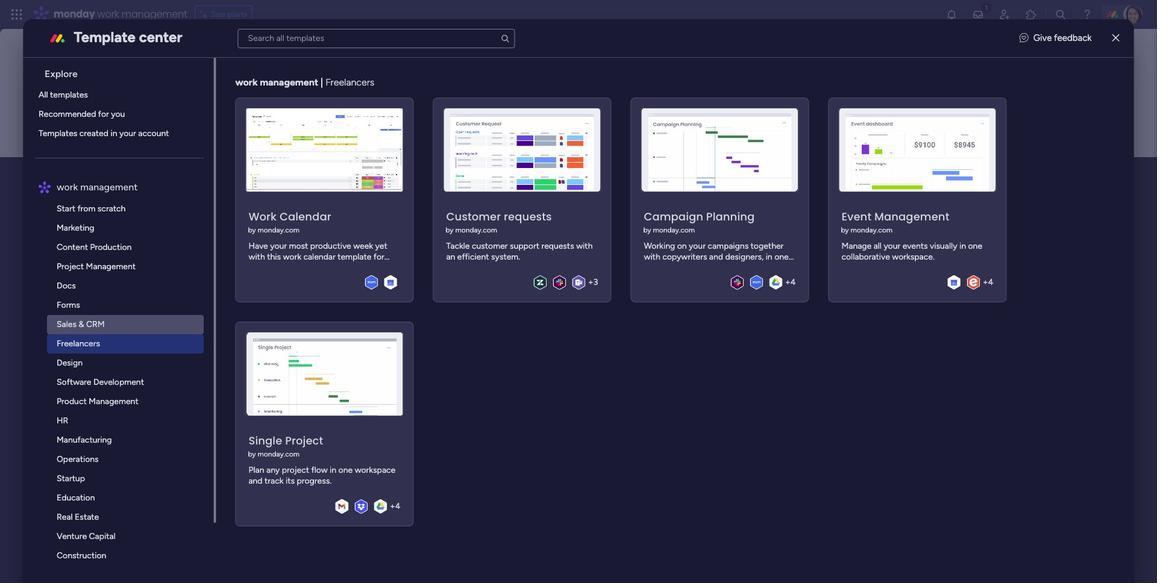 Task type: vqa. For each thing, say whether or not it's contained in the screenshot.
the right Creative requests
no



Task type: locate. For each thing, give the bounding box(es) containing it.
1 horizontal spatial + 4
[[785, 277, 796, 288]]

from up crm
[[97, 298, 117, 310]]

have
[[88, 268, 111, 281]]

flow
[[311, 465, 328, 475]]

2 horizontal spatial + 4
[[983, 277, 993, 288]]

by down event
[[841, 226, 849, 234]]

give
[[1033, 33, 1052, 44]]

templates up the recommended
[[50, 90, 88, 100]]

planning
[[706, 209, 755, 224]]

progress.
[[297, 476, 332, 486]]

search everything image
[[1055, 8, 1067, 20]]

by inside "work calendar by monday.com"
[[248, 226, 256, 234]]

0 vertical spatial freelancers
[[326, 77, 374, 88]]

1 horizontal spatial 4
[[791, 277, 796, 288]]

v2 user feedback image
[[1020, 31, 1029, 45]]

2 vertical spatial work
[[57, 181, 78, 193]]

help image
[[1081, 8, 1093, 20]]

2 vertical spatial management
[[89, 397, 139, 407]]

james peterson image
[[1123, 5, 1143, 24]]

management up events
[[874, 209, 949, 224]]

0 horizontal spatial workspace
[[191, 268, 243, 281]]

boards right 0
[[123, 268, 156, 281]]

in inside 'manage all your events visually in one collaborative workspace.'
[[959, 241, 966, 251]]

any
[[266, 465, 280, 475]]

1 horizontal spatial project
[[285, 433, 323, 448]]

0 vertical spatial from
[[78, 204, 96, 214]]

1 vertical spatial requests
[[541, 241, 574, 251]]

marketing
[[57, 223, 95, 233]]

1 horizontal spatial one
[[968, 241, 982, 251]]

add down new
[[140, 191, 157, 201]]

+ for campaign planning
[[785, 277, 791, 288]]

by down campaign
[[643, 226, 651, 234]]

description
[[200, 191, 243, 201]]

freelancers
[[326, 77, 374, 88], [57, 339, 100, 349]]

in inside plan any project flow in one workspace and track its progress.
[[330, 465, 336, 475]]

new
[[141, 161, 182, 189]]

4
[[791, 277, 796, 288], [988, 277, 993, 288], [395, 501, 400, 512]]

0 horizontal spatial your
[[120, 128, 136, 139]]

monday.com for event
[[851, 226, 893, 234]]

monday.com inside event management by monday.com
[[851, 226, 893, 234]]

4 for planning
[[791, 277, 796, 288]]

with
[[576, 241, 593, 251]]

start
[[57, 204, 76, 214]]

+
[[588, 277, 593, 288], [785, 277, 791, 288], [983, 277, 988, 288], [390, 501, 395, 512]]

by up plan at the bottom of the page
[[248, 450, 256, 458]]

work management
[[57, 181, 138, 193]]

management
[[874, 209, 949, 224], [86, 262, 136, 272], [89, 397, 139, 407]]

calendar
[[280, 209, 331, 224]]

one right visually
[[968, 241, 982, 251]]

monday.com inside "work calendar by monday.com"
[[258, 226, 299, 234]]

monday.com down campaign
[[653, 226, 695, 234]]

0 vertical spatial your
[[120, 128, 136, 139]]

campaign
[[644, 209, 703, 224]]

freelancers right | at left
[[326, 77, 374, 88]]

0 horizontal spatial work
[[57, 181, 78, 193]]

0 vertical spatial add
[[140, 191, 157, 201]]

monday.com down customer on the top left of the page
[[455, 226, 497, 234]]

+ 4 for single project
[[390, 501, 400, 512]]

add inside button
[[77, 298, 94, 310]]

0 horizontal spatial one
[[338, 465, 353, 475]]

2 vertical spatial management
[[81, 181, 138, 193]]

management left | at left
[[260, 77, 318, 88]]

your
[[120, 128, 136, 139], [884, 241, 901, 251]]

1 vertical spatial templates
[[120, 298, 163, 310]]

1 vertical spatial management
[[86, 262, 136, 272]]

sales & crm
[[57, 319, 105, 330]]

monday.com inside customer requests by monday.com
[[455, 226, 497, 234]]

from right start
[[78, 204, 96, 214]]

management up center
[[122, 7, 187, 21]]

give feedback
[[1033, 33, 1092, 44]]

0 horizontal spatial project
[[57, 262, 84, 272]]

workspace down permissions
[[191, 268, 243, 281]]

add
[[140, 191, 157, 201], [77, 298, 94, 310]]

events
[[903, 241, 928, 251]]

from inside work management templates element
[[78, 204, 96, 214]]

0 vertical spatial templates
[[50, 90, 88, 100]]

add up the &
[[77, 298, 94, 310]]

1 horizontal spatial freelancers
[[326, 77, 374, 88]]

monday.com down work
[[258, 226, 299, 234]]

0 vertical spatial one
[[968, 241, 982, 251]]

2 horizontal spatial work
[[235, 77, 258, 88]]

monday.com
[[258, 226, 299, 234], [455, 226, 497, 234], [653, 226, 695, 234], [851, 226, 893, 234], [258, 450, 299, 458]]

work for work management | freelancers
[[235, 77, 258, 88]]

management up 'scratch'
[[81, 181, 138, 193]]

inbox image
[[972, 8, 984, 20]]

from for add
[[97, 298, 117, 310]]

add for add from templates
[[77, 298, 94, 310]]

3
[[593, 277, 598, 288]]

monday
[[54, 7, 95, 21]]

notifications image
[[946, 8, 958, 20]]

monday.com for work
[[258, 226, 299, 234]]

in right flow
[[330, 465, 336, 475]]

requests left with
[[541, 241, 574, 251]]

+ 4
[[785, 277, 796, 288], [983, 277, 993, 288], [390, 501, 400, 512]]

by up tackle
[[446, 226, 454, 234]]

design
[[57, 358, 83, 368]]

explore heading
[[35, 58, 214, 86]]

recommended
[[39, 109, 96, 119]]

2 horizontal spatial 4
[[988, 277, 993, 288]]

1 vertical spatial add
[[77, 298, 94, 310]]

management for work management
[[81, 181, 138, 193]]

give feedback link
[[1020, 31, 1092, 45]]

0 vertical spatial work
[[97, 7, 119, 21]]

None search field
[[238, 29, 515, 48]]

project down content
[[57, 262, 84, 272]]

management for project
[[86, 262, 136, 272]]

add for add
[[140, 191, 157, 201]]

0 horizontal spatial freelancers
[[57, 339, 100, 349]]

from inside button
[[97, 298, 117, 310]]

you have 0 boards in this workspace
[[67, 268, 243, 281]]

0 vertical spatial management
[[874, 209, 949, 224]]

1 vertical spatial work
[[235, 77, 258, 88]]

one right flow
[[338, 465, 353, 475]]

0 horizontal spatial templates
[[50, 90, 88, 100]]

0 horizontal spatial + 4
[[390, 501, 400, 512]]

recent
[[67, 234, 98, 245]]

1 horizontal spatial your
[[884, 241, 901, 251]]

+ 4 for campaign planning
[[785, 277, 796, 288]]

1 vertical spatial boards
[[123, 268, 156, 281]]

this
[[170, 268, 188, 281]]

1 vertical spatial one
[[338, 465, 353, 475]]

monday.com up all
[[851, 226, 893, 234]]

work management | freelancers
[[235, 77, 374, 88]]

management down development
[[89, 397, 139, 407]]

1 vertical spatial your
[[884, 241, 901, 251]]

monday.com up any
[[258, 450, 299, 458]]

customer
[[446, 209, 501, 224]]

new workspace
[[141, 161, 293, 189]]

0 vertical spatial workspace
[[191, 268, 243, 281]]

0 vertical spatial project
[[57, 262, 84, 272]]

1 vertical spatial workspace
[[355, 465, 395, 475]]

1 vertical spatial management
[[260, 77, 318, 88]]

by inside event management by monday.com
[[841, 226, 849, 234]]

venture capital
[[57, 532, 116, 542]]

your right all
[[884, 241, 901, 251]]

0 horizontal spatial 4
[[395, 501, 400, 512]]

workspace.
[[892, 252, 935, 262]]

by for campaign
[[643, 226, 651, 234]]

monday.com inside campaign planning by monday.com
[[653, 226, 695, 234]]

production
[[90, 242, 132, 253]]

you
[[111, 109, 125, 119]]

workspace
[[191, 268, 243, 281], [355, 465, 395, 475]]

1 horizontal spatial templates
[[120, 298, 163, 310]]

1 vertical spatial from
[[97, 298, 117, 310]]

by down work
[[248, 226, 256, 234]]

1 vertical spatial project
[[285, 433, 323, 448]]

your inside explore element
[[120, 128, 136, 139]]

management down production
[[86, 262, 136, 272]]

by for work
[[248, 226, 256, 234]]

one inside plan any project flow in one workspace and track its progress.
[[338, 465, 353, 475]]

requests up support
[[504, 209, 552, 224]]

track
[[265, 476, 284, 486]]

templates
[[39, 128, 78, 139]]

add from templates button
[[67, 292, 173, 316]]

management inside event management by monday.com
[[874, 209, 949, 224]]

one
[[968, 241, 982, 251], [338, 465, 353, 475]]

freelancers down sales & crm
[[57, 339, 100, 349]]

feedback
[[1054, 33, 1092, 44]]

explore element
[[35, 86, 214, 143]]

an
[[446, 252, 455, 262]]

workspace right flow
[[355, 465, 395, 475]]

by inside customer requests by monday.com
[[446, 226, 454, 234]]

capital
[[89, 532, 116, 542]]

estate
[[75, 512, 99, 523]]

in right visually
[[959, 241, 966, 251]]

templates down you have 0 boards in this workspace
[[120, 298, 163, 310]]

workspace for you have 0 boards in this workspace
[[191, 268, 243, 281]]

boards down 'scratch'
[[101, 234, 130, 245]]

one inside 'manage all your events visually in one collaborative workspace.'
[[968, 241, 982, 251]]

+ 3
[[588, 277, 598, 288]]

in down you
[[111, 128, 117, 139]]

management for event
[[874, 209, 949, 224]]

in
[[111, 128, 117, 139], [959, 241, 966, 251], [159, 268, 168, 281], [330, 465, 336, 475]]

project up "project"
[[285, 433, 323, 448]]

by for single
[[248, 450, 256, 458]]

workspace inside plan any project flow in one workspace and track its progress.
[[355, 465, 395, 475]]

monday.com inside "single project by monday.com"
[[258, 450, 299, 458]]

add from templates
[[77, 298, 163, 310]]

0 horizontal spatial from
[[78, 204, 96, 214]]

work
[[97, 7, 119, 21], [235, 77, 258, 88], [57, 181, 78, 193]]

requests inside tackle customer support requests with an efficient system.
[[541, 241, 574, 251]]

0 horizontal spatial add
[[77, 298, 94, 310]]

1 horizontal spatial workspace
[[355, 465, 395, 475]]

start from scratch
[[57, 204, 126, 214]]

work management templates element
[[35, 199, 214, 583]]

monday.com for campaign
[[653, 226, 695, 234]]

freelancers inside work management templates element
[[57, 339, 100, 349]]

search image
[[501, 33, 510, 43]]

your down you
[[120, 128, 136, 139]]

all
[[874, 241, 882, 251]]

+ for single project
[[390, 501, 395, 512]]

visually
[[930, 241, 957, 251]]

1 horizontal spatial add
[[140, 191, 157, 201]]

1 vertical spatial freelancers
[[57, 339, 100, 349]]

by inside "single project by monday.com"
[[248, 450, 256, 458]]

by for event
[[841, 226, 849, 234]]

by inside campaign planning by monday.com
[[643, 226, 651, 234]]

list box
[[28, 58, 216, 583]]

1 horizontal spatial work
[[97, 7, 119, 21]]

center
[[139, 28, 182, 46]]

1 horizontal spatial from
[[97, 298, 117, 310]]

boards
[[101, 234, 130, 245], [123, 268, 156, 281]]

close image
[[1112, 34, 1120, 43]]

venture
[[57, 532, 87, 542]]

0 vertical spatial requests
[[504, 209, 552, 224]]

4 for project
[[395, 501, 400, 512]]



Task type: describe. For each thing, give the bounding box(es) containing it.
content
[[57, 242, 88, 253]]

monday work management
[[54, 7, 187, 21]]

recent boards
[[67, 234, 130, 245]]

content production
[[57, 242, 132, 253]]

single
[[249, 433, 282, 448]]

manage
[[842, 241, 872, 251]]

and
[[249, 476, 262, 486]]

startup
[[57, 474, 85, 484]]

crm
[[86, 319, 105, 330]]

real estate
[[57, 512, 99, 523]]

support
[[510, 241, 539, 251]]

see
[[211, 9, 225, 19]]

templates inside explore element
[[50, 90, 88, 100]]

product
[[57, 397, 87, 407]]

|
[[321, 77, 323, 88]]

manufacturing
[[57, 435, 112, 445]]

work for work management
[[57, 181, 78, 193]]

sales
[[57, 319, 77, 330]]

docs
[[57, 281, 76, 291]]

by for customer
[[446, 226, 454, 234]]

system.
[[491, 252, 520, 262]]

manage all your events visually in one collaborative workspace.
[[842, 241, 982, 262]]

see plans
[[211, 9, 247, 19]]

customer requests by monday.com
[[446, 209, 552, 234]]

permissions
[[199, 234, 251, 245]]

management for product
[[89, 397, 139, 407]]

operations
[[57, 454, 99, 465]]

product management
[[57, 397, 139, 407]]

you
[[67, 268, 85, 281]]

software
[[57, 377, 92, 388]]

tackle customer support requests with an efficient system.
[[446, 241, 593, 262]]

0 vertical spatial management
[[122, 7, 187, 21]]

single project by monday.com
[[248, 433, 323, 458]]

project management
[[57, 262, 136, 272]]

development
[[94, 377, 144, 388]]

hr
[[57, 416, 69, 426]]

workspace for plan any project flow in one workspace and track its progress.
[[355, 465, 395, 475]]

work
[[249, 209, 277, 224]]

construction
[[57, 551, 107, 561]]

forms
[[57, 300, 80, 310]]

see plans button
[[194, 5, 253, 24]]

management for work management | freelancers
[[260, 77, 318, 88]]

scratch
[[98, 204, 126, 214]]

for
[[98, 109, 109, 119]]

project
[[282, 465, 309, 475]]

plan
[[249, 465, 264, 475]]

0
[[113, 268, 120, 281]]

real
[[57, 512, 73, 523]]

monday.com for customer
[[455, 226, 497, 234]]

invite members image
[[999, 8, 1011, 20]]

template
[[74, 28, 136, 46]]

plans
[[227, 9, 247, 19]]

New Workspace field
[[138, 161, 989, 189]]

your inside 'manage all your events visually in one collaborative workspace.'
[[884, 241, 901, 251]]

&
[[79, 319, 84, 330]]

work calendar by monday.com
[[248, 209, 331, 234]]

monday.com for single
[[258, 450, 299, 458]]

event
[[842, 209, 872, 224]]

template center
[[74, 28, 182, 46]]

software development
[[57, 377, 144, 388]]

list box containing explore
[[28, 58, 216, 583]]

all templates
[[39, 90, 88, 100]]

Search all templates search field
[[238, 29, 515, 48]]

workspace
[[187, 161, 293, 189]]

all
[[39, 90, 48, 100]]

select product image
[[11, 8, 23, 20]]

event management by monday.com
[[841, 209, 949, 234]]

created
[[80, 128, 109, 139]]

plan any project flow in one workspace and track its progress.
[[249, 465, 395, 486]]

+ for customer requests
[[588, 277, 593, 288]]

recommended for you
[[39, 109, 125, 119]]

0 vertical spatial boards
[[101, 234, 130, 245]]

project inside "single project by monday.com"
[[285, 433, 323, 448]]

requests inside customer requests by monday.com
[[504, 209, 552, 224]]

education
[[57, 493, 95, 503]]

explore
[[45, 68, 78, 80]]

tackle
[[446, 241, 470, 251]]

templates created in your account
[[39, 128, 169, 139]]

in inside explore element
[[111, 128, 117, 139]]

1 image
[[981, 1, 992, 14]]

campaign planning by monday.com
[[643, 209, 755, 234]]

templates inside button
[[120, 298, 163, 310]]

apps image
[[1025, 8, 1037, 20]]

in left the this at the top of page
[[159, 268, 168, 281]]

project inside work management templates element
[[57, 262, 84, 272]]

efficient
[[457, 252, 489, 262]]

customer
[[472, 241, 508, 251]]

collaborative
[[842, 252, 890, 262]]

from for start
[[78, 204, 96, 214]]



